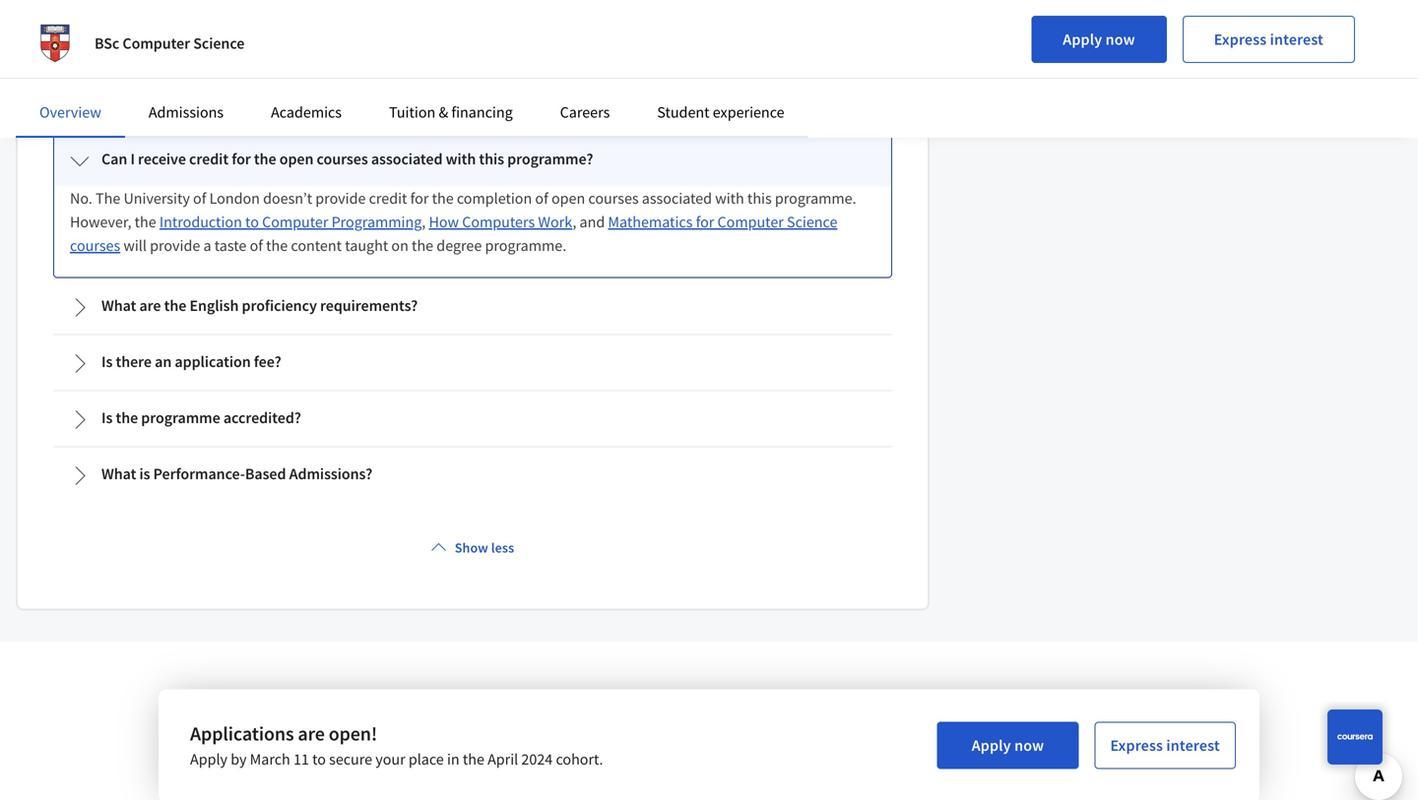 Task type: describe. For each thing, give the bounding box(es) containing it.
admissions link
[[149, 102, 224, 122]]

april
[[488, 750, 518, 770]]

overview
[[39, 102, 101, 122]]

is there an application fee?‎ button
[[54, 336, 892, 390]]

no.
[[70, 189, 92, 208]]

apply now for apply by march 11 to secure your place in the april 2024 cohort.
[[972, 736, 1045, 756]]

computers
[[462, 212, 535, 232]]

express interest for apply by march 11 to secure your place in the april 2024 cohort.
[[1111, 736, 1220, 756]]

0 horizontal spatial your
[[154, 42, 184, 62]]

the up doesn't
[[254, 149, 276, 169]]

bsc
[[95, 33, 119, 53]]

accredited?‎
[[223, 408, 301, 428]]

5.
[[184, 89, 196, 109]]

0 vertical spatial in
[[236, 42, 248, 62]]

bsc computer science
[[95, 33, 245, 53]]

what are the english proficiency requirements?
[[101, 296, 418, 316]]

overview link
[[39, 102, 101, 122]]

careers
[[560, 102, 610, 122]]

show
[[455, 539, 488, 557]]

place
[[409, 750, 444, 770]]

0 horizontal spatial provide
[[150, 236, 200, 256]]

interest for apply by march 11 to secure your place in the april 2024 cohort.
[[1167, 736, 1220, 756]]

0 vertical spatial full-
[[334, 42, 359, 62]]

1 vertical spatial to
[[155, 66, 171, 85]]

of right years
[[317, 42, 331, 62]]

can i receive credit for the open courses associated with this programme?‎ button
[[54, 134, 892, 187]]

i
[[130, 149, 135, 169]]

year
[[364, 66, 393, 85]]

express for bsc computer science
[[1215, 30, 1267, 49]]

no. the university of london doesn't provide credit for the completion of open courses associated with this programme. however, the
[[70, 189, 857, 232]]

is for is there an application fee?‎
[[101, 352, 113, 372]]

cohort.
[[556, 750, 603, 770]]

student experience link
[[657, 102, 785, 122]]

0 vertical spatial complete
[[89, 42, 151, 62]]

associated inside no. the university of london doesn't provide credit for the completion of open courses associated with this programme. however, the
[[642, 189, 712, 208]]

1 horizontal spatial in
[[321, 66, 333, 85]]

is for is the programme accredited?‎
[[101, 408, 113, 428]]

the right on
[[412, 236, 434, 256]]

how
[[429, 212, 459, 232]]

1 vertical spatial complete
[[174, 66, 236, 85]]

english
[[190, 296, 239, 316]]

express interest button for apply by march 11 to secure your place in the april 2024 cohort.
[[1095, 723, 1236, 770]]

university
[[124, 189, 190, 208]]

0 horizontal spatial have
[[595, 42, 626, 62]]

open inside dropdown button
[[280, 149, 314, 169]]

can
[[101, 149, 127, 169]]

2 horizontal spatial degree
[[437, 236, 482, 256]]

for inside no. the university of london doesn't provide credit for the completion of open courses associated with this programme. however, the
[[410, 189, 429, 208]]

1 horizontal spatial your
[[239, 66, 269, 85]]

courses inside no. the university of london doesn't provide credit for the completion of open courses associated with this programme. however, the
[[589, 189, 639, 208]]

0 horizontal spatial science
[[193, 33, 245, 53]]

the up will
[[135, 212, 156, 232]]

1 , from the left
[[422, 212, 426, 232]]

application
[[175, 352, 251, 372]]

2024
[[522, 750, 553, 770]]

the inside applications are open! apply by march 11 to secure your place in the april 2024 cohort.
[[463, 750, 485, 770]]

admissions?
[[289, 465, 373, 484]]

on
[[392, 236, 409, 256]]

tuition & financing
[[389, 102, 513, 122]]

content
[[291, 236, 342, 256]]

0 vertical spatial must
[[558, 42, 591, 62]]

doesn't
[[263, 189, 312, 208]]

student
[[657, 102, 710, 122]]

introduction to computer programming , how computers work , and
[[160, 212, 608, 232]]

this inside dropdown button
[[479, 149, 504, 169]]

what are the english proficiency requirements? button
[[54, 280, 892, 334]]

tuition
[[389, 102, 436, 122]]

with inside no. the university of london doesn't provide credit for the completion of open courses associated with this programme. however, the
[[715, 189, 745, 208]]

work
[[538, 212, 573, 232]]

applications are open! apply by march 11 to secure your place in the april 2024 cohort.
[[190, 722, 603, 770]]

of up introduction on the top of the page
[[193, 189, 206, 208]]

1 vertical spatial goldsmiths,
[[527, 66, 606, 85]]

introduction to computer programming link
[[160, 212, 422, 232]]

0 horizontal spatial you
[[531, 42, 555, 62]]

programme
[[141, 408, 220, 428]]

credit inside no. the university of london doesn't provide credit for the completion of open courses associated with this programme. however, the
[[369, 189, 407, 208]]

applications
[[190, 722, 294, 747]]

computer for mathematics for computer science courses
[[718, 212, 784, 232]]

are for open!
[[298, 722, 325, 747]]

1 vertical spatial full-
[[412, 66, 438, 85]]

0 horizontal spatial computer
[[123, 33, 190, 53]]

0 vertical spatial at
[[432, 42, 445, 62]]

financing
[[452, 102, 513, 122]]

by
[[231, 750, 247, 770]]

what is performance-based admissions? button
[[54, 449, 892, 502]]

express for apply by march 11 to secure your place in the april 2024 cohort.
[[1111, 736, 1164, 756]]

1 horizontal spatial you
[[609, 66, 633, 85]]

based
[[245, 465, 286, 484]]

0 horizontal spatial completed
[[629, 42, 700, 62]]

apply for apply by march 11 to secure your place in the april 2024 cohort.
[[972, 736, 1012, 756]]

of right year
[[396, 66, 409, 85]]

courses inside the "mathematics for computer science courses"
[[70, 236, 120, 256]]

your inside applications are open! apply by march 11 to secure your place in the april 2024 cohort.
[[376, 750, 406, 770]]

less
[[491, 539, 515, 557]]

of right taste
[[250, 236, 263, 256]]

is there an application fee?‎
[[101, 352, 281, 372]]

with inside dropdown button
[[446, 149, 476, 169]]

0 horizontal spatial level
[[147, 89, 181, 109]]

to complete your degree in two years of full-time study at goldsmiths, you must have completed eight level 4 modules successfully. to complete your degree in one year of full-time study at goldsmiths, you must also have completed eight modules at level 5.
[[70, 42, 846, 109]]

and
[[580, 212, 605, 232]]

for inside dropdown button
[[232, 149, 251, 169]]

1 vertical spatial study
[[471, 66, 507, 85]]

1 horizontal spatial have
[[703, 66, 735, 85]]

of up work
[[535, 189, 549, 208]]

performance-
[[153, 465, 245, 484]]

apply for bsc computer science
[[1063, 30, 1103, 49]]

courses inside can i receive credit for the open courses associated with this programme?‎ dropdown button
[[317, 149, 368, 169]]

credit inside dropdown button
[[189, 149, 229, 169]]

an
[[155, 352, 172, 372]]

admissions
[[149, 102, 224, 122]]

2 , from the left
[[573, 212, 577, 232]]

requirements?
[[320, 296, 418, 316]]

computer for introduction to computer programming , how computers work , and
[[262, 212, 328, 232]]

london
[[209, 189, 260, 208]]

1 vertical spatial at
[[511, 66, 524, 85]]

fee?‎
[[254, 352, 281, 372]]

1 horizontal spatial degree
[[272, 66, 317, 85]]

is the programme accredited?‎
[[101, 408, 301, 428]]

0 horizontal spatial at
[[130, 89, 144, 109]]



Task type: vqa. For each thing, say whether or not it's contained in the screenshot.
"Get the insights and resources you need to start teaching online now"
no



Task type: locate. For each thing, give the bounding box(es) containing it.
1 horizontal spatial ,
[[573, 212, 577, 232]]

1 vertical spatial must
[[636, 66, 670, 85]]

provide inside no. the university of london doesn't provide credit for the completion of open courses associated with this programme. however, the
[[316, 189, 366, 208]]

1 vertical spatial time
[[438, 66, 468, 85]]

1 vertical spatial this
[[748, 189, 772, 208]]

what for what are the english proficiency requirements?
[[101, 296, 136, 316]]

1 vertical spatial level
[[147, 89, 181, 109]]

1 vertical spatial modules
[[70, 89, 127, 109]]

the up how
[[432, 189, 454, 208]]

0 horizontal spatial this
[[479, 149, 504, 169]]

0 horizontal spatial programme.
[[485, 236, 567, 256]]

programming
[[332, 212, 422, 232]]

open
[[280, 149, 314, 169], [552, 189, 585, 208]]

0 vertical spatial open
[[280, 149, 314, 169]]

interest for bsc computer science
[[1271, 30, 1324, 49]]

can i receive credit for the open courses associated with this programme?‎
[[101, 149, 593, 169]]

0 vertical spatial degree
[[187, 42, 232, 62]]

modules right 4
[[788, 42, 846, 62]]

1 vertical spatial you
[[609, 66, 633, 85]]

for
[[232, 149, 251, 169], [410, 189, 429, 208], [696, 212, 715, 232]]

are inside dropdown button
[[139, 296, 161, 316]]

study up financing at the top left of page
[[471, 66, 507, 85]]

express interest
[[1215, 30, 1324, 49], [1111, 736, 1220, 756]]

2 vertical spatial for
[[696, 212, 715, 232]]

express interest button for bsc computer science
[[1183, 16, 1356, 63]]

one
[[336, 66, 361, 85]]

how computers work link
[[429, 212, 573, 232]]

this
[[479, 149, 504, 169], [748, 189, 772, 208]]

credit up introduction to computer programming , how computers work , and
[[369, 189, 407, 208]]

degree
[[187, 42, 232, 62], [272, 66, 317, 85], [437, 236, 482, 256]]

time up tuition & financing link
[[438, 66, 468, 85]]

2 horizontal spatial at
[[511, 66, 524, 85]]

student experience
[[657, 102, 785, 122]]

1 vertical spatial interest
[[1167, 736, 1220, 756]]

now for bsc computer science
[[1106, 30, 1136, 49]]

0 horizontal spatial courses
[[70, 236, 120, 256]]

, left how
[[422, 212, 426, 232]]

express
[[1215, 30, 1267, 49], [1111, 736, 1164, 756]]

courses up and
[[589, 189, 639, 208]]

2 vertical spatial courses
[[70, 236, 120, 256]]

0 vertical spatial what
[[101, 296, 136, 316]]

the
[[254, 149, 276, 169], [432, 189, 454, 208], [135, 212, 156, 232], [266, 236, 288, 256], [412, 236, 434, 256], [164, 296, 187, 316], [116, 408, 138, 428], [463, 750, 485, 770]]

open!
[[329, 722, 377, 747]]

proficiency
[[242, 296, 317, 316]]

the left the programme
[[116, 408, 138, 428]]

successfully.
[[70, 66, 152, 85]]

0 horizontal spatial open
[[280, 149, 314, 169]]

1 vertical spatial your
[[239, 66, 269, 85]]

is inside is the programme accredited?‎ dropdown button
[[101, 408, 113, 428]]

0 horizontal spatial full-
[[334, 42, 359, 62]]

1 vertical spatial eight
[[812, 66, 845, 85]]

1 horizontal spatial completed
[[738, 66, 809, 85]]

study
[[393, 42, 429, 62], [471, 66, 507, 85]]

will provide a taste of the content taught on the degree programme.
[[120, 236, 567, 256]]

in
[[236, 42, 248, 62], [321, 66, 333, 85], [447, 750, 460, 770]]

also
[[673, 66, 700, 85]]

credit
[[189, 149, 229, 169], [369, 189, 407, 208]]

&
[[439, 102, 448, 122]]

express interest button
[[1183, 16, 1356, 63], [1095, 723, 1236, 770]]

degree down how
[[437, 236, 482, 256]]

completion
[[457, 189, 532, 208]]

introduction
[[160, 212, 242, 232]]

open up work
[[552, 189, 585, 208]]

open up doesn't
[[280, 149, 314, 169]]

are
[[139, 296, 161, 316], [298, 722, 325, 747]]

apply inside applications are open! apply by march 11 to secure your place in the april 2024 cohort.
[[190, 750, 228, 770]]

0 horizontal spatial with
[[446, 149, 476, 169]]

1 vertical spatial express interest button
[[1095, 723, 1236, 770]]

is inside is there an application fee?‎ dropdown button
[[101, 352, 113, 372]]

at up financing at the top left of page
[[511, 66, 524, 85]]

0 horizontal spatial to
[[70, 42, 86, 62]]

what is performance-based admissions?
[[101, 465, 373, 484]]

study up tuition
[[393, 42, 429, 62]]

0 vertical spatial is
[[101, 352, 113, 372]]

you
[[531, 42, 555, 62], [609, 66, 633, 85]]

this inside no. the university of london doesn't provide credit for the completion of open courses associated with this programme. however, the
[[748, 189, 772, 208]]

associated up mathematics
[[642, 189, 712, 208]]

0 vertical spatial to
[[245, 212, 259, 232]]

1 vertical spatial express
[[1111, 736, 1164, 756]]

full- up tuition
[[412, 66, 438, 85]]

to down london
[[245, 212, 259, 232]]

degree up 5.
[[187, 42, 232, 62]]

1 horizontal spatial apply now
[[1063, 30, 1136, 49]]

for up london
[[232, 149, 251, 169]]

completed
[[629, 42, 700, 62], [738, 66, 809, 85]]

there
[[116, 352, 152, 372]]

0 horizontal spatial eight
[[703, 42, 737, 62]]

academics link
[[271, 102, 342, 122]]

associated inside dropdown button
[[371, 149, 443, 169]]

will
[[124, 236, 147, 256]]

this up completion
[[479, 149, 504, 169]]

1 horizontal spatial interest
[[1271, 30, 1324, 49]]

is the programme accredited?‎ button
[[54, 393, 892, 446]]

0 vertical spatial for
[[232, 149, 251, 169]]

associated down tuition
[[371, 149, 443, 169]]

0 vertical spatial level
[[740, 42, 774, 62]]

time up year
[[359, 42, 390, 62]]

provide
[[316, 189, 366, 208], [150, 236, 200, 256]]

secure
[[329, 750, 372, 770]]

1 vertical spatial programme.
[[485, 236, 567, 256]]

0 vertical spatial to
[[70, 42, 86, 62]]

science inside the "mathematics for computer science courses"
[[787, 212, 838, 232]]

2 horizontal spatial in
[[447, 750, 460, 770]]

1 horizontal spatial express
[[1215, 30, 1267, 49]]

computer inside the "mathematics for computer science courses"
[[718, 212, 784, 232]]

level left 5.
[[147, 89, 181, 109]]

credit right "receive"
[[189, 149, 229, 169]]

,
[[422, 212, 426, 232], [573, 212, 577, 232]]

must up careers link
[[558, 42, 591, 62]]

0 vertical spatial study
[[393, 42, 429, 62]]

for inside the "mathematics for computer science courses"
[[696, 212, 715, 232]]

apply now button for bsc computer science
[[1032, 16, 1167, 63]]

2 horizontal spatial courses
[[589, 189, 639, 208]]

0 vertical spatial have
[[595, 42, 626, 62]]

apply now for bsc computer science
[[1063, 30, 1136, 49]]

0 vertical spatial completed
[[629, 42, 700, 62]]

provide left a
[[150, 236, 200, 256]]

1 vertical spatial in
[[321, 66, 333, 85]]

have up careers link
[[595, 42, 626, 62]]

are for the
[[139, 296, 161, 316]]

goldsmiths,
[[448, 42, 527, 62], [527, 66, 606, 85]]

0 horizontal spatial in
[[236, 42, 248, 62]]

0 horizontal spatial time
[[359, 42, 390, 62]]

0 vertical spatial your
[[154, 42, 184, 62]]

1 horizontal spatial associated
[[642, 189, 712, 208]]

0 horizontal spatial ,
[[422, 212, 426, 232]]

0 vertical spatial goldsmiths,
[[448, 42, 527, 62]]

completed down 4
[[738, 66, 809, 85]]

0 horizontal spatial associated
[[371, 149, 443, 169]]

1 horizontal spatial full-
[[412, 66, 438, 85]]

to left bsc
[[70, 42, 86, 62]]

1 vertical spatial for
[[410, 189, 429, 208]]

1 horizontal spatial time
[[438, 66, 468, 85]]

what left is
[[101, 465, 136, 484]]

programme. inside no. the university of london doesn't provide credit for the completion of open courses associated with this programme. however, the
[[775, 189, 857, 208]]

programme.
[[775, 189, 857, 208], [485, 236, 567, 256]]

1 is from the top
[[101, 352, 113, 372]]

taste
[[214, 236, 247, 256]]

to inside applications are open! apply by march 11 to secure your place in the april 2024 cohort.
[[312, 750, 326, 770]]

express interest for bsc computer science
[[1215, 30, 1324, 49]]

1 horizontal spatial credit
[[369, 189, 407, 208]]

4
[[777, 42, 785, 62]]

to
[[70, 42, 86, 62], [155, 66, 171, 85]]

mathematics for computer science courses
[[70, 212, 838, 256]]

0 vertical spatial time
[[359, 42, 390, 62]]

programme?‎
[[508, 149, 593, 169]]

however,
[[70, 212, 131, 232]]

for up introduction to computer programming , how computers work , and
[[410, 189, 429, 208]]

march
[[250, 750, 290, 770]]

courses down academics link
[[317, 149, 368, 169]]

your left place at the bottom of the page
[[376, 750, 406, 770]]

are up an
[[139, 296, 161, 316]]

the
[[96, 189, 120, 208]]

complete up successfully.
[[89, 42, 151, 62]]

modules down successfully.
[[70, 89, 127, 109]]

time
[[359, 42, 390, 62], [438, 66, 468, 85]]

complete
[[89, 42, 151, 62], [174, 66, 236, 85]]

show less
[[455, 539, 515, 557]]

1 horizontal spatial for
[[410, 189, 429, 208]]

1 horizontal spatial must
[[636, 66, 670, 85]]

modules
[[788, 42, 846, 62], [70, 89, 127, 109]]

0 horizontal spatial study
[[393, 42, 429, 62]]

courses
[[317, 149, 368, 169], [589, 189, 639, 208], [70, 236, 120, 256]]

2 is from the top
[[101, 408, 113, 428]]

level
[[740, 42, 774, 62], [147, 89, 181, 109]]

in left the two
[[236, 42, 248, 62]]

the left april
[[463, 750, 485, 770]]

now for apply by march 11 to secure your place in the april 2024 cohort.
[[1015, 736, 1045, 756]]

two
[[251, 42, 276, 62]]

1 vertical spatial to
[[312, 750, 326, 770]]

receive
[[138, 149, 186, 169]]

in inside applications are open! apply by march 11 to secure your place in the april 2024 cohort.
[[447, 750, 460, 770]]

1 vertical spatial completed
[[738, 66, 809, 85]]

experience
[[713, 102, 785, 122]]

must left also
[[636, 66, 670, 85]]

for right mathematics
[[696, 212, 715, 232]]

1 horizontal spatial at
[[432, 42, 445, 62]]

completed up also
[[629, 42, 700, 62]]

1 horizontal spatial study
[[471, 66, 507, 85]]

courses down however,
[[70, 236, 120, 256]]

academics
[[271, 102, 342, 122]]

2 vertical spatial your
[[376, 750, 406, 770]]

your down the two
[[239, 66, 269, 85]]

1 vertical spatial with
[[715, 189, 745, 208]]

level left 4
[[740, 42, 774, 62]]

mathematics
[[608, 212, 693, 232]]

goldsmiths, up careers
[[527, 66, 606, 85]]

the down "introduction to computer programming" link
[[266, 236, 288, 256]]

in left one
[[321, 66, 333, 85]]

0 vertical spatial associated
[[371, 149, 443, 169]]

0 vertical spatial apply now
[[1063, 30, 1136, 49]]

what for what is performance-based admissions?
[[101, 465, 136, 484]]

the left english
[[164, 296, 187, 316]]

apply
[[1063, 30, 1103, 49], [972, 736, 1012, 756], [190, 750, 228, 770]]

1 horizontal spatial modules
[[788, 42, 846, 62]]

complete up 5.
[[174, 66, 236, 85]]

is left the programme
[[101, 408, 113, 428]]

1 horizontal spatial complete
[[174, 66, 236, 85]]

provide down can i receive credit for the open courses associated with this programme?‎
[[316, 189, 366, 208]]

degree down years
[[272, 66, 317, 85]]

this down the experience
[[748, 189, 772, 208]]

2 vertical spatial degree
[[437, 236, 482, 256]]

0 vertical spatial express interest button
[[1183, 16, 1356, 63]]

0 horizontal spatial apply
[[190, 750, 228, 770]]

apply now
[[1063, 30, 1136, 49], [972, 736, 1045, 756]]

what up there
[[101, 296, 136, 316]]

0 horizontal spatial complete
[[89, 42, 151, 62]]

have
[[595, 42, 626, 62], [703, 66, 735, 85]]

university of london logo image
[[32, 20, 79, 67]]

have right also
[[703, 66, 735, 85]]

years
[[279, 42, 314, 62]]

2 horizontal spatial your
[[376, 750, 406, 770]]

tuition & financing link
[[389, 102, 513, 122]]

associated
[[371, 149, 443, 169], [642, 189, 712, 208]]

0 horizontal spatial to
[[245, 212, 259, 232]]

is
[[139, 465, 150, 484]]

2 horizontal spatial for
[[696, 212, 715, 232]]

are inside applications are open! apply by march 11 to secure your place in the april 2024 cohort.
[[298, 722, 325, 747]]

1 vertical spatial now
[[1015, 736, 1045, 756]]

your
[[154, 42, 184, 62], [239, 66, 269, 85], [376, 750, 406, 770]]

11
[[294, 750, 309, 770]]

1 what from the top
[[101, 296, 136, 316]]

with down student experience link
[[715, 189, 745, 208]]

to right 11 at left
[[312, 750, 326, 770]]

taught
[[345, 236, 388, 256]]

to down bsc computer science
[[155, 66, 171, 85]]

full-
[[334, 42, 359, 62], [412, 66, 438, 85]]

1 horizontal spatial eight
[[812, 66, 845, 85]]

1 vertical spatial is
[[101, 408, 113, 428]]

a
[[203, 236, 211, 256]]

1 horizontal spatial science
[[787, 212, 838, 232]]

of
[[317, 42, 331, 62], [396, 66, 409, 85], [193, 189, 206, 208], [535, 189, 549, 208], [250, 236, 263, 256]]

is left there
[[101, 352, 113, 372]]

in right place at the bottom of the page
[[447, 750, 460, 770]]

0 vertical spatial apply now button
[[1032, 16, 1167, 63]]

careers link
[[560, 102, 610, 122]]

1 vertical spatial degree
[[272, 66, 317, 85]]

with down tuition & financing
[[446, 149, 476, 169]]

open inside no. the university of london doesn't provide credit for the completion of open courses associated with this programme. however, the
[[552, 189, 585, 208]]

mathematics for computer science courses link
[[70, 212, 838, 256]]

2 what from the top
[[101, 465, 136, 484]]

, left and
[[573, 212, 577, 232]]

show less button
[[423, 531, 522, 566]]

goldsmiths, up financing at the top left of page
[[448, 42, 527, 62]]

1 vertical spatial associated
[[642, 189, 712, 208]]

at up &
[[432, 42, 445, 62]]

0 horizontal spatial credit
[[189, 149, 229, 169]]

at down successfully.
[[130, 89, 144, 109]]

are up 11 at left
[[298, 722, 325, 747]]

your right bsc
[[154, 42, 184, 62]]

full- up one
[[334, 42, 359, 62]]

0 vertical spatial credit
[[189, 149, 229, 169]]

apply now button for apply by march 11 to secure your place in the april 2024 cohort.
[[938, 723, 1079, 770]]



